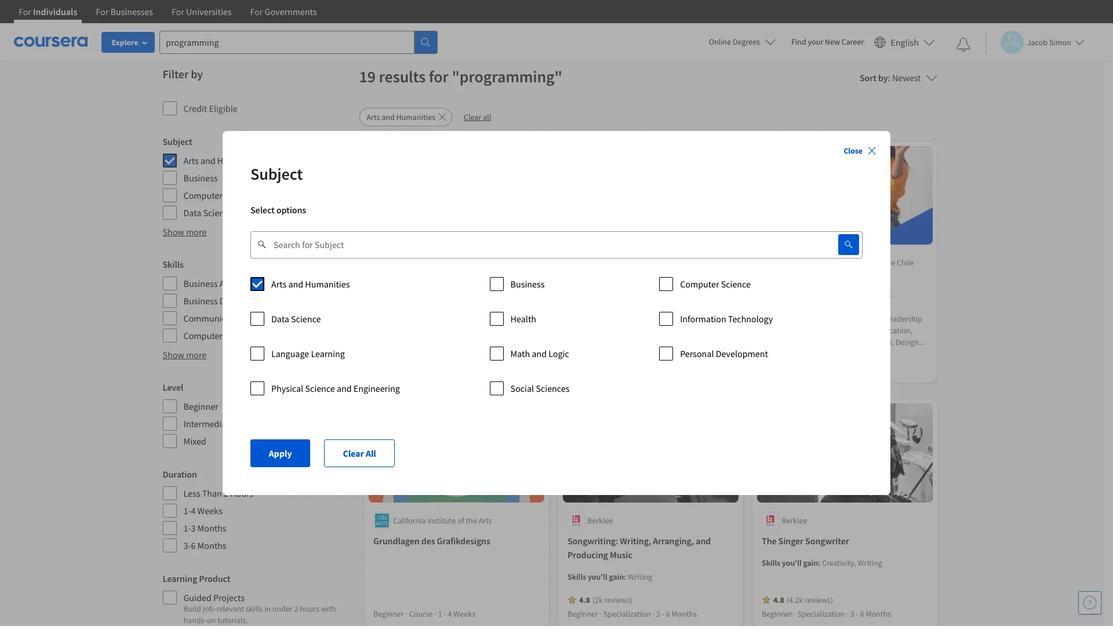 Task type: vqa. For each thing, say whether or not it's contained in the screenshot.
SHOW NOTIFICATIONS Icon at the top
yes



Task type: locate. For each thing, give the bounding box(es) containing it.
0 horizontal spatial humanities
[[217, 155, 262, 166]]

learning inside 'select subject options' element
[[311, 348, 345, 360]]

arts
[[367, 112, 380, 122], [184, 155, 199, 166], [479, 258, 492, 268], [271, 278, 287, 290], [479, 516, 492, 526]]

operations,
[[806, 337, 846, 348]]

1 vertical spatial of
[[457, 516, 464, 526]]

specialization down 4.8 (4.2k reviews)
[[798, 609, 845, 619]]

1 horizontal spatial product,
[[776, 349, 806, 359]]

berklee up songwriting:
[[587, 516, 613, 526]]

0 vertical spatial humanities
[[396, 112, 436, 122]]

development inside 'select subject options' element
[[716, 348, 768, 360]]

for governments
[[250, 6, 317, 17]]

síntesis
[[833, 277, 863, 289]]

by for sort
[[879, 72, 888, 84]]

beginner · specialization · 3 - 6 months for singer
[[762, 609, 891, 619]]

management,
[[776, 326, 823, 336]]

1 horizontal spatial development
[[716, 348, 768, 360]]

2 more from the top
[[186, 349, 207, 361]]

0 horizontal spatial 6
[[191, 540, 196, 552]]

1 horizontal spatial by
[[879, 72, 888, 84]]

0 vertical spatial the
[[466, 258, 477, 268]]

1 horizontal spatial computer science
[[680, 278, 751, 290]]

4 · from the left
[[652, 609, 655, 619]]

1 horizontal spatial reviews)
[[805, 595, 833, 605]]

arts and humanities
[[367, 112, 436, 122], [184, 155, 262, 166], [271, 278, 350, 290]]

0 vertical spatial :
[[888, 72, 891, 84]]

show more
[[163, 226, 207, 238], [163, 349, 207, 361]]

0 horizontal spatial writing
[[628, 572, 652, 582]]

subject inside 'subject' "dialog"
[[251, 164, 303, 184]]

3 for from the left
[[172, 6, 184, 17]]

1 horizontal spatial specialization
[[798, 609, 845, 619]]

2 horizontal spatial data
[[847, 337, 863, 348]]

1 more from the top
[[186, 226, 207, 238]]

design,
[[461, 300, 486, 311], [426, 312, 451, 322]]

1 reviews) from the left
[[604, 595, 633, 605]]

show more for data science
[[163, 226, 207, 238]]

reviews) right '(2k'
[[604, 595, 633, 605]]

and up the health
[[513, 300, 526, 311]]

creativity, down the singer songwriter link
[[822, 558, 856, 568]]

business for business analysis, leadership and management, strategy, communication, strategy and operations, data analysis, design and product, market analysis
[[822, 314, 852, 324]]

skills for skills you'll gain : writing
[[567, 572, 586, 582]]

clear for clear all
[[464, 112, 482, 122]]

arts inside 'select subject options' element
[[271, 278, 287, 290]]

(2k
[[592, 595, 603, 605]]

1 show from the top
[[163, 226, 184, 238]]

more up business analysis
[[186, 226, 207, 238]]

build
[[184, 604, 201, 614]]

graphic down communication on the left
[[224, 330, 255, 342]]

0 horizontal spatial beginner · specialization · 3 - 6 months
[[567, 609, 697, 619]]

product, down strategy
[[776, 349, 806, 359]]

4.8 left '(2k'
[[579, 595, 590, 605]]

gain down music
[[609, 572, 624, 582]]

your
[[808, 37, 824, 47]]

beginner · specialization · 3 - 6 months down 4.8 (4.2k reviews)
[[762, 609, 891, 619]]

skills up strategy
[[762, 314, 780, 324]]

4 right 1 at the bottom left
[[448, 609, 452, 619]]

1 vertical spatial product,
[[776, 349, 806, 359]]

1 of from the top
[[457, 258, 464, 268]]

information technology
[[680, 313, 773, 325]]

1 horizontal spatial -
[[662, 609, 664, 619]]

3 for the
[[850, 609, 854, 619]]

clear inside 'subject' "dialog"
[[343, 448, 364, 459]]

6 · from the left
[[847, 609, 849, 619]]

0 vertical spatial of
[[457, 258, 464, 268]]

of for weeks
[[457, 516, 464, 526]]

data science up techniques
[[271, 313, 321, 325]]

1 horizontal spatial analysis
[[832, 349, 860, 359]]

4 for from the left
[[250, 6, 263, 17]]

california institute of the arts
[[393, 258, 492, 268], [393, 516, 492, 526]]

1 horizontal spatial beginner · specialization · 3 - 6 months
[[762, 609, 891, 619]]

writing down songwriting: writing, arranging, and producing music
[[628, 572, 652, 582]]

2 - from the left
[[662, 609, 664, 619]]

arts and humanities inside 'select subject options' element
[[271, 278, 350, 290]]

: left newest
[[888, 72, 891, 84]]

3 - from the left
[[856, 609, 859, 619]]

1 horizontal spatial weeks
[[453, 609, 475, 619]]

4.8 left the (4.2k
[[773, 595, 784, 605]]

1 horizontal spatial 4.8
[[773, 595, 784, 605]]

1 1- from the top
[[184, 505, 191, 517]]

1 horizontal spatial berklee
[[781, 516, 807, 526]]

business inside business analysis, leadership and management, strategy, communication, strategy and operations, data analysis, design and product, market analysis
[[822, 314, 852, 324]]

(4.2k
[[787, 595, 803, 605]]

1 vertical spatial arts and humanities
[[184, 155, 262, 166]]

individuals
[[33, 6, 77, 17]]

learning product
[[163, 573, 230, 585]]

0 horizontal spatial data science
[[184, 207, 233, 219]]

skills for skills
[[163, 259, 184, 270]]

product, up graphics, at the left bottom of the page
[[373, 312, 402, 322]]

0 horizontal spatial specialization
[[603, 609, 651, 619]]

2 for from the left
[[96, 6, 109, 17]]

1-4 weeks
[[184, 505, 223, 517]]

berklee for singer
[[781, 516, 807, 526]]

credit
[[184, 103, 207, 114]]

1 vertical spatial computer science
[[680, 278, 751, 290]]

interactive
[[447, 346, 483, 357]]

2 show from the top
[[163, 349, 184, 361]]

0 vertical spatial institute
[[427, 258, 456, 268]]

subject down credit
[[163, 136, 192, 147]]

2 horizontal spatial 6
[[860, 609, 864, 619]]

writing down the singer songwriter link
[[858, 558, 882, 568]]

skills inside group
[[163, 259, 184, 270]]

1 vertical spatial :
[[818, 558, 820, 568]]

songwriting:
[[567, 535, 618, 547]]

beginner up intermediate
[[184, 401, 218, 412]]

gain up management,
[[803, 314, 818, 324]]

0 vertical spatial 1-
[[184, 505, 191, 517]]

design up the health
[[488, 300, 511, 311]]

2 reviews) from the left
[[805, 595, 833, 605]]

with
[[321, 604, 336, 614]]

2 horizontal spatial humanities
[[396, 112, 436, 122]]

1 horizontal spatial :
[[818, 558, 820, 568]]

0 vertical spatial clear
[[464, 112, 482, 122]]

computer inside subject group
[[184, 190, 223, 201]]

2 specialization from the left
[[798, 609, 845, 619]]

humanities
[[396, 112, 436, 122], [217, 155, 262, 166], [305, 278, 350, 290]]

2 vertical spatial data
[[847, 337, 863, 348]]

1 horizontal spatial learning
[[311, 348, 345, 360]]

beginner · specialization · 3 - 6 months down 4.8 (2k reviews)
[[567, 609, 697, 619]]

and right 'arranging,'
[[696, 535, 711, 547]]

1 show more button from the top
[[163, 225, 207, 239]]

2 1- from the top
[[184, 523, 191, 534]]

0 horizontal spatial learning
[[163, 573, 197, 585]]

0 horizontal spatial 3
[[191, 523, 196, 534]]

english button
[[870, 23, 940, 61]]

: for the singer songwriter
[[818, 558, 820, 568]]

1 - from the left
[[444, 609, 446, 619]]

: down songwriter
[[818, 558, 820, 568]]

1 institute from the top
[[427, 258, 456, 268]]

1 vertical spatial gain
[[803, 558, 818, 568]]

berklee up singer
[[781, 516, 807, 526]]

1 horizontal spatial humanities
[[305, 278, 350, 290]]

analysis, down computador
[[854, 314, 883, 324]]

0 horizontal spatial computer science
[[184, 190, 254, 201]]

grundlagen des grafikdesigns link
[[373, 534, 540, 548]]

1 vertical spatial weeks
[[453, 609, 475, 619]]

institute for 4
[[427, 516, 456, 526]]

-
[[444, 609, 446, 619], [662, 609, 664, 619], [856, 609, 859, 619]]

"programming"
[[452, 66, 563, 87]]

0 vertical spatial show more
[[163, 226, 207, 238]]

skills
[[163, 259, 184, 270], [762, 314, 780, 324], [762, 558, 780, 568], [567, 572, 586, 582]]

select subject options element
[[251, 273, 863, 412]]

product, inside graphic design, design and product, visual design, communication, computer graphic techniques, computer graphics, creativity, graph theory, visualization (computer graphics), interactive design
[[373, 312, 402, 322]]

learning up guided at left bottom
[[163, 573, 197, 585]]

1- down the less
[[184, 505, 191, 517]]

by right sort on the top
[[879, 72, 888, 84]]

3-
[[184, 540, 191, 552]]

science left select
[[203, 207, 233, 219]]

1 vertical spatial show
[[163, 349, 184, 361]]

california
[[393, 258, 426, 268], [393, 516, 426, 526]]

1 horizontal spatial data
[[271, 313, 289, 325]]

of for communication,
[[457, 258, 464, 268]]

2 california from the top
[[393, 516, 426, 526]]

skills up business analysis
[[163, 259, 184, 270]]

by
[[191, 67, 203, 81], [879, 72, 888, 84]]

apply button
[[251, 440, 311, 467]]

0 horizontal spatial analysis
[[220, 278, 251, 289]]

development
[[220, 295, 272, 307], [716, 348, 768, 360]]

beginner · specialization · 3 - 6 months
[[567, 609, 697, 619], [762, 609, 891, 619]]

1 vertical spatial communication,
[[856, 326, 913, 336]]

california up grundlagen
[[393, 516, 426, 526]]

songwriting: writing, arranging, and producing music
[[567, 535, 711, 561]]

specialization down 4.8 (2k reviews)
[[603, 609, 651, 619]]

computer science inside subject group
[[184, 190, 254, 201]]

2 left hours
[[294, 604, 298, 614]]

1 horizontal spatial 2
[[294, 604, 298, 614]]

skills for skills you'll gain : creativity, writing
[[762, 558, 780, 568]]

graphic inside skills group
[[224, 330, 255, 342]]

2 vertical spatial you'll
[[588, 572, 607, 582]]

0 vertical spatial data science
[[184, 207, 233, 219]]

1 horizontal spatial arts and humanities
[[271, 278, 350, 290]]

2 vertical spatial gain
[[609, 572, 624, 582]]

0 vertical spatial communication,
[[452, 312, 509, 322]]

0 horizontal spatial clear
[[343, 448, 364, 459]]

governments
[[265, 6, 317, 17]]

coursera image
[[14, 33, 88, 51]]

by for filter
[[191, 67, 203, 81]]

0 horizontal spatial 4.8
[[579, 595, 590, 605]]

computer
[[184, 190, 223, 201], [680, 278, 719, 290], [628, 300, 662, 311], [373, 323, 407, 334], [479, 323, 514, 334], [184, 330, 223, 342]]

for for governments
[[250, 6, 263, 17]]

business for business analysis
[[184, 278, 218, 289]]

0 horizontal spatial creativity,
[[407, 335, 441, 345]]

2 right than
[[224, 488, 228, 499]]

by right filter
[[191, 67, 203, 81]]

1 vertical spatial development
[[716, 348, 768, 360]]

business inside subject group
[[184, 172, 218, 184]]

0 vertical spatial arts and humanities
[[367, 112, 436, 122]]

duration
[[163, 469, 197, 480]]

1 berklee from the left
[[587, 516, 613, 526]]

0 vertical spatial show
[[163, 226, 184, 238]]

development for personal development
[[716, 348, 768, 360]]

for left governments
[[250, 6, 263, 17]]

guided
[[184, 592, 212, 604]]

1 horizontal spatial data science
[[271, 313, 321, 325]]

agent-based generative art | netlogo link
[[567, 276, 734, 290]]

1 vertical spatial writing
[[628, 572, 652, 582]]

4 down the less
[[191, 505, 196, 517]]

design down visualization at the bottom of page
[[485, 346, 508, 357]]

skills down producing
[[567, 572, 586, 582]]

2 beginner · specialization · 3 - 6 months from the left
[[762, 609, 891, 619]]

on
[[207, 615, 216, 626]]

2 the from the top
[[466, 516, 477, 526]]

and down the results
[[382, 112, 395, 122]]

2 vertical spatial :
[[624, 572, 626, 582]]

clear all
[[343, 448, 377, 459]]

learning product group
[[163, 572, 352, 626]]

0 vertical spatial design,
[[461, 300, 486, 311]]

1 vertical spatial 2
[[294, 604, 298, 614]]

1 horizontal spatial design,
[[461, 300, 486, 311]]

0 vertical spatial development
[[220, 295, 272, 307]]

show for data
[[163, 226, 184, 238]]

graphics,
[[373, 335, 405, 345]]

2 horizontal spatial 3
[[850, 609, 854, 619]]

0 vertical spatial weeks
[[198, 505, 223, 517]]

1 horizontal spatial 4
[[448, 609, 452, 619]]

1 beginner · specialization · 3 - 6 months from the left
[[567, 609, 697, 619]]

and down management,
[[791, 337, 805, 348]]

2 · from the left
[[434, 609, 436, 619]]

2 vertical spatial humanities
[[305, 278, 350, 290]]

sort by : newest
[[860, 72, 921, 84]]

social sciences
[[511, 383, 570, 394]]

1 for from the left
[[19, 6, 31, 17]]

1 vertical spatial learning
[[163, 573, 197, 585]]

católica
[[858, 258, 885, 268]]

0 vertical spatial writing
[[858, 558, 882, 568]]

communication, down leadership
[[856, 326, 913, 336]]

level
[[163, 382, 183, 393]]

product,
[[373, 312, 402, 322], [776, 349, 806, 359]]

for left universities
[[172, 6, 184, 17]]

3
[[191, 523, 196, 534], [656, 609, 660, 619], [850, 609, 854, 619]]

for left the individuals
[[19, 6, 31, 17]]

than
[[202, 488, 222, 499]]

science
[[224, 190, 254, 201], [203, 207, 233, 219], [721, 278, 751, 290], [291, 313, 321, 325], [305, 383, 335, 394]]

0 vertical spatial 4
[[191, 505, 196, 517]]

computer science up programming
[[680, 278, 751, 290]]

you'll down singer
[[782, 558, 802, 568]]

1 california from the top
[[393, 258, 426, 268]]

more down communication on the left
[[186, 349, 207, 361]]

development down strategy
[[716, 348, 768, 360]]

you'll up '(2k'
[[588, 572, 607, 582]]

and right math
[[532, 348, 547, 360]]

0 vertical spatial learning
[[311, 348, 345, 360]]

1 4.8 from the left
[[579, 595, 590, 605]]

1 vertical spatial humanities
[[217, 155, 262, 166]]

communication, up theory,
[[452, 312, 509, 322]]

computer science up select
[[184, 190, 254, 201]]

0 vertical spatial computer science
[[184, 190, 254, 201]]

1-3 months
[[184, 523, 226, 534]]

science up select
[[224, 190, 254, 201]]

1 specialization from the left
[[603, 609, 651, 619]]

2 of from the top
[[457, 516, 464, 526]]

and inside subject group
[[201, 155, 216, 166]]

6 for the
[[860, 609, 864, 619]]

weeks right 1 at the bottom left
[[453, 609, 475, 619]]

subject
[[163, 136, 192, 147], [251, 164, 303, 184]]

logic
[[549, 348, 569, 360]]

0 horizontal spatial -
[[444, 609, 446, 619]]

songwriter
[[805, 535, 849, 547]]

and up strategy
[[762, 326, 775, 336]]

development inside skills group
[[220, 295, 272, 307]]

analysis down operations,
[[832, 349, 860, 359]]

beginner · course · 1 - 4 weeks
[[373, 609, 475, 619]]

months
[[198, 523, 226, 534], [198, 540, 226, 552], [672, 609, 697, 619], [866, 609, 891, 619]]

analysis,
[[854, 314, 883, 324], [865, 337, 894, 348]]

job-
[[203, 604, 216, 614]]

development down business analysis
[[220, 295, 272, 307]]

clear all button
[[457, 108, 498, 126]]

2 4.8 from the left
[[773, 595, 784, 605]]

1 vertical spatial more
[[186, 349, 207, 361]]

reviews) for singer
[[805, 595, 833, 605]]

1 horizontal spatial subject
[[251, 164, 303, 184]]

0 horizontal spatial data
[[184, 207, 201, 219]]

digitales:
[[795, 277, 831, 289]]

1 show more from the top
[[163, 226, 207, 238]]

2 inside build job-relevant skills in under 2 hours with hands-on tutorials.
[[294, 604, 298, 614]]

institute for design,
[[427, 258, 456, 268]]

1- up 3- at the bottom left of page
[[184, 523, 191, 534]]

weeks down than
[[198, 505, 223, 517]]

None search field
[[159, 30, 438, 54]]

1 vertical spatial data science
[[271, 313, 321, 325]]

1 horizontal spatial clear
[[464, 112, 482, 122]]

duration group
[[163, 467, 352, 553]]

filter
[[163, 67, 189, 81]]

subject inside subject group
[[163, 136, 192, 147]]

2 show more from the top
[[163, 349, 207, 361]]

1 vertical spatial the
[[466, 516, 477, 526]]

2 show more button from the top
[[163, 348, 207, 362]]

show notifications image
[[957, 38, 971, 52]]

clear all
[[464, 112, 491, 122]]

analysis, down leadership
[[865, 337, 894, 348]]

1
[[438, 609, 442, 619]]

gain down the "the singer songwriter"
[[803, 558, 818, 568]]

design down leadership
[[896, 337, 919, 348]]

1 vertical spatial clear
[[343, 448, 364, 459]]

newest
[[893, 72, 921, 84]]

data science left select
[[184, 207, 233, 219]]

hours
[[230, 488, 253, 499]]

for for businesses
[[96, 6, 109, 17]]

0 horizontal spatial reviews)
[[604, 595, 633, 605]]

0 horizontal spatial communication,
[[452, 312, 509, 322]]

0 vertical spatial data
[[184, 207, 201, 219]]

19 results for "programming"
[[359, 66, 563, 87]]

1 california institute of the arts from the top
[[393, 258, 492, 268]]

0 vertical spatial analysis
[[220, 278, 251, 289]]

clear for clear all
[[343, 448, 364, 459]]

1 vertical spatial california
[[393, 516, 426, 526]]

science up information technology
[[721, 278, 751, 290]]

data science inside subject group
[[184, 207, 233, 219]]

2 berklee from the left
[[781, 516, 807, 526]]

(computer
[[373, 346, 410, 357]]

hands-
[[184, 615, 207, 626]]

subject up the select options
[[251, 164, 303, 184]]

data science inside 'select subject options' element
[[271, 313, 321, 325]]

humanities inside button
[[396, 112, 436, 122]]

0 vertical spatial 2
[[224, 488, 228, 499]]

1- for 3
[[184, 523, 191, 534]]

business inside 'select subject options' element
[[511, 278, 545, 290]]

0 horizontal spatial weeks
[[198, 505, 223, 517]]

2 institute from the top
[[427, 516, 456, 526]]

el
[[834, 291, 841, 303]]

development for business development
[[220, 295, 272, 307]]

reviews) right the (4.2k
[[805, 595, 833, 605]]

specialization for singer
[[798, 609, 845, 619]]

you'll up management,
[[782, 314, 802, 324]]

2 california institute of the arts from the top
[[393, 516, 492, 526]]

analysis up business development
[[220, 278, 251, 289]]

show more button
[[163, 225, 207, 239], [163, 348, 207, 362]]

learning up physical science and engineering
[[311, 348, 345, 360]]

you'll for the singer songwriter
[[782, 558, 802, 568]]

2 vertical spatial arts and humanities
[[271, 278, 350, 290]]

0 horizontal spatial 4
[[191, 505, 196, 517]]

1 the from the top
[[466, 258, 477, 268]]

0 vertical spatial you'll
[[782, 314, 802, 324]]

for individuals
[[19, 6, 77, 17]]

: down music
[[624, 572, 626, 582]]

1 vertical spatial analysis,
[[865, 337, 894, 348]]

Search by keyword search field
[[274, 231, 811, 259]]

creativity, up graphics),
[[407, 335, 441, 345]]

and down credit eligible
[[201, 155, 216, 166]]

skills down the
[[762, 558, 780, 568]]

based
[[593, 277, 616, 289]]

for left businesses
[[96, 6, 109, 17]]

california up the visual
[[393, 258, 426, 268]]

computer science
[[184, 190, 254, 201], [680, 278, 751, 290]]



Task type: describe. For each thing, give the bounding box(es) containing it.
skills you'll gain
[[762, 314, 818, 324]]

the for communication,
[[466, 258, 477, 268]]

4.8 (2k reviews)
[[579, 595, 633, 605]]

the for weeks
[[466, 516, 477, 526]]

specialization for writing,
[[603, 609, 651, 619]]

show more for computer graphic techniques
[[163, 349, 207, 361]]

4.8 (4.2k reviews)
[[773, 595, 833, 605]]

less
[[184, 488, 200, 499]]

arranging,
[[653, 535, 694, 547]]

technology
[[728, 313, 773, 325]]

- for songwriting: writing, arranging, and producing music
[[662, 609, 664, 619]]

weeks inside duration "group"
[[198, 505, 223, 517]]

more for data
[[186, 226, 207, 238]]

the singer songwriter
[[762, 535, 849, 547]]

1 vertical spatial creativity,
[[822, 558, 856, 568]]

learning inside group
[[163, 573, 197, 585]]

personal
[[680, 348, 714, 360]]

information
[[680, 313, 727, 325]]

data inside subject group
[[184, 207, 201, 219]]

arts and humanities button
[[359, 108, 452, 126]]

show more button for data
[[163, 225, 207, 239]]

music
[[610, 549, 632, 561]]

strategy,
[[825, 326, 854, 336]]

show more button for computer
[[163, 348, 207, 362]]

gain for the singer songwriter
[[803, 558, 818, 568]]

- for the singer songwriter
[[856, 609, 859, 619]]

graphic down the visual
[[409, 323, 435, 334]]

skills for skills you'll gain
[[762, 314, 780, 324]]

universidad
[[815, 258, 856, 268]]

intermediate
[[184, 418, 234, 430]]

search image
[[844, 240, 854, 249]]

creativity, inside graphic design, design and product, visual design, communication, computer graphic techniques, computer graphics, creativity, graph theory, visualization (computer graphics), interactive design
[[407, 335, 441, 345]]

hours
[[300, 604, 319, 614]]

subject group
[[163, 135, 352, 220]]

sonidos digitales: síntesis y procesamiento en el computador
[[762, 277, 892, 303]]

: for songwriting: writing, arranging, and producing music
[[624, 572, 626, 582]]

des
[[421, 535, 435, 547]]

business for business development
[[184, 295, 218, 307]]

communication
[[184, 313, 246, 324]]

arts inside subject group
[[184, 155, 199, 166]]

computer science inside 'select subject options' element
[[680, 278, 751, 290]]

science right physical at the left
[[305, 383, 335, 394]]

procesamiento
[[762, 291, 821, 303]]

in
[[264, 604, 271, 614]]

career
[[842, 37, 864, 47]]

math
[[511, 348, 530, 360]]

and down strategy
[[762, 349, 775, 359]]

4 inside duration "group"
[[191, 505, 196, 517]]

under
[[272, 604, 293, 614]]

banner navigation
[[9, 0, 326, 32]]

de
[[887, 258, 895, 268]]

tutorials.
[[217, 615, 248, 626]]

social
[[511, 383, 534, 394]]

3 · from the left
[[600, 609, 602, 619]]

5 · from the left
[[794, 609, 796, 619]]

analysis inside business analysis, leadership and management, strategy, communication, strategy and operations, data analysis, design and product, market analysis
[[832, 349, 860, 359]]

arts and humanities inside arts and humanities button
[[367, 112, 436, 122]]

graph
[[442, 335, 463, 345]]

1- for 4
[[184, 505, 191, 517]]

skills you'll gain : writing
[[567, 572, 652, 582]]

language
[[271, 348, 309, 360]]

beginner down the (4.2k
[[762, 609, 792, 619]]

results
[[379, 66, 426, 87]]

beginner inside "level" group
[[184, 401, 218, 412]]

analysis inside skills group
[[220, 278, 251, 289]]

data inside 'select subject options' element
[[271, 313, 289, 325]]

1 horizontal spatial writing
[[858, 558, 882, 568]]

gain for songwriting: writing, arranging, and producing music
[[609, 572, 624, 582]]

projects
[[213, 592, 245, 604]]

3 for songwriting:
[[656, 609, 660, 619]]

techniques,
[[437, 323, 478, 334]]

data inside business analysis, leadership and management, strategy, communication, strategy and operations, data analysis, design and product, market analysis
[[847, 337, 863, 348]]

sonidos
[[762, 277, 793, 289]]

for businesses
[[96, 6, 153, 17]]

beginner · specialization · 3 - 6 months for writing,
[[567, 609, 697, 619]]

netlogo
[[681, 277, 714, 289]]

all
[[483, 112, 491, 122]]

4.8 for the singer songwriter
[[773, 595, 784, 605]]

personal development
[[680, 348, 768, 360]]

for for universities
[[172, 6, 184, 17]]

california for beginner
[[393, 516, 426, 526]]

songwriting: writing, arranging, and producing music link
[[567, 534, 734, 562]]

business analysis
[[184, 278, 251, 289]]

close button
[[839, 140, 882, 161]]

credit eligible
[[184, 103, 238, 114]]

computer inside skills group
[[184, 330, 223, 342]]

more for computer
[[186, 349, 207, 361]]

and inside songwriting: writing, arranging, and producing music
[[696, 535, 711, 547]]

sciences
[[536, 383, 570, 394]]

arts and humanities inside subject group
[[184, 155, 262, 166]]

math and logic
[[511, 348, 569, 360]]

find your new career
[[792, 37, 864, 47]]

design inside business analysis, leadership and management, strategy, communication, strategy and operations, data analysis, design and product, market analysis
[[896, 337, 919, 348]]

science up techniques
[[291, 313, 321, 325]]

computer inside 'select subject options' element
[[680, 278, 719, 290]]

help center image
[[1083, 596, 1097, 610]]

and up techniques
[[288, 278, 303, 290]]

coursera project network
[[587, 258, 674, 268]]

california for graphic
[[393, 258, 426, 268]]

physical
[[271, 383, 303, 394]]

for
[[429, 66, 449, 87]]

relevant
[[216, 604, 244, 614]]

0 vertical spatial analysis,
[[854, 314, 883, 324]]

1 vertical spatial 4
[[448, 609, 452, 619]]

art
[[663, 277, 675, 289]]

0 vertical spatial gain
[[803, 314, 818, 324]]

level group
[[163, 380, 352, 449]]

leadership
[[885, 314, 922, 324]]

and inside button
[[382, 112, 395, 122]]

eligible
[[209, 103, 238, 114]]

strategy
[[762, 337, 790, 348]]

filter by
[[163, 67, 203, 81]]

select
[[251, 204, 275, 216]]

humanities inside 'select subject options' element
[[305, 278, 350, 290]]

2 horizontal spatial :
[[888, 72, 891, 84]]

find your new career link
[[786, 35, 870, 49]]

6 for songwriting:
[[666, 609, 670, 619]]

en
[[823, 291, 832, 303]]

sort
[[860, 72, 877, 84]]

california institute of the arts for 4
[[393, 516, 492, 526]]

6 inside duration "group"
[[191, 540, 196, 552]]

beginner down '(2k'
[[567, 609, 598, 619]]

2 inside duration "group"
[[224, 488, 228, 499]]

business development
[[184, 295, 272, 307]]

you'll for songwriting: writing, arranging, and producing music
[[588, 572, 607, 582]]

and inside graphic design, design and product, visual design, communication, computer graphic techniques, computer graphics, creativity, graph theory, visualization (computer graphics), interactive design
[[513, 300, 526, 311]]

the singer songwriter link
[[762, 534, 928, 548]]

theory,
[[465, 335, 490, 345]]

subject dialog
[[223, 131, 891, 495]]

mixed
[[184, 436, 206, 447]]

select options
[[251, 204, 306, 216]]

1 vertical spatial design,
[[426, 312, 451, 322]]

for for individuals
[[19, 6, 31, 17]]

producing
[[567, 549, 608, 561]]

4.8 for songwriting: writing, arranging, and producing music
[[579, 595, 590, 605]]

programming
[[664, 300, 710, 311]]

the
[[762, 535, 777, 547]]

3 inside duration "group"
[[191, 523, 196, 534]]

generative
[[618, 277, 661, 289]]

new
[[825, 37, 840, 47]]

coursera
[[587, 258, 618, 268]]

skills
[[246, 604, 263, 614]]

arts inside button
[[367, 112, 380, 122]]

product, inside business analysis, leadership and management, strategy, communication, strategy and operations, data analysis, design and product, market analysis
[[776, 349, 806, 359]]

humanities inside subject group
[[217, 155, 262, 166]]

apply
[[269, 448, 292, 459]]

communication, inside graphic design, design and product, visual design, communication, computer graphic techniques, computer graphics, creativity, graph theory, visualization (computer graphics), interactive design
[[452, 312, 509, 322]]

show for computer
[[163, 349, 184, 361]]

berklee for writing,
[[587, 516, 613, 526]]

communication, inside business analysis, leadership and management, strategy, communication, strategy and operations, data analysis, design and product, market analysis
[[856, 326, 913, 336]]

reviews) for writing,
[[604, 595, 633, 605]]

chile
[[897, 258, 914, 268]]

and left engineering
[[337, 383, 352, 394]]

1 · from the left
[[405, 609, 407, 619]]

beginner left course
[[373, 609, 404, 619]]

california institute of the arts for design,
[[393, 258, 492, 268]]

skills group
[[163, 258, 352, 343]]

graphic up techniques,
[[434, 300, 460, 311]]

pontificia
[[781, 258, 814, 268]]

health
[[511, 313, 536, 325]]



